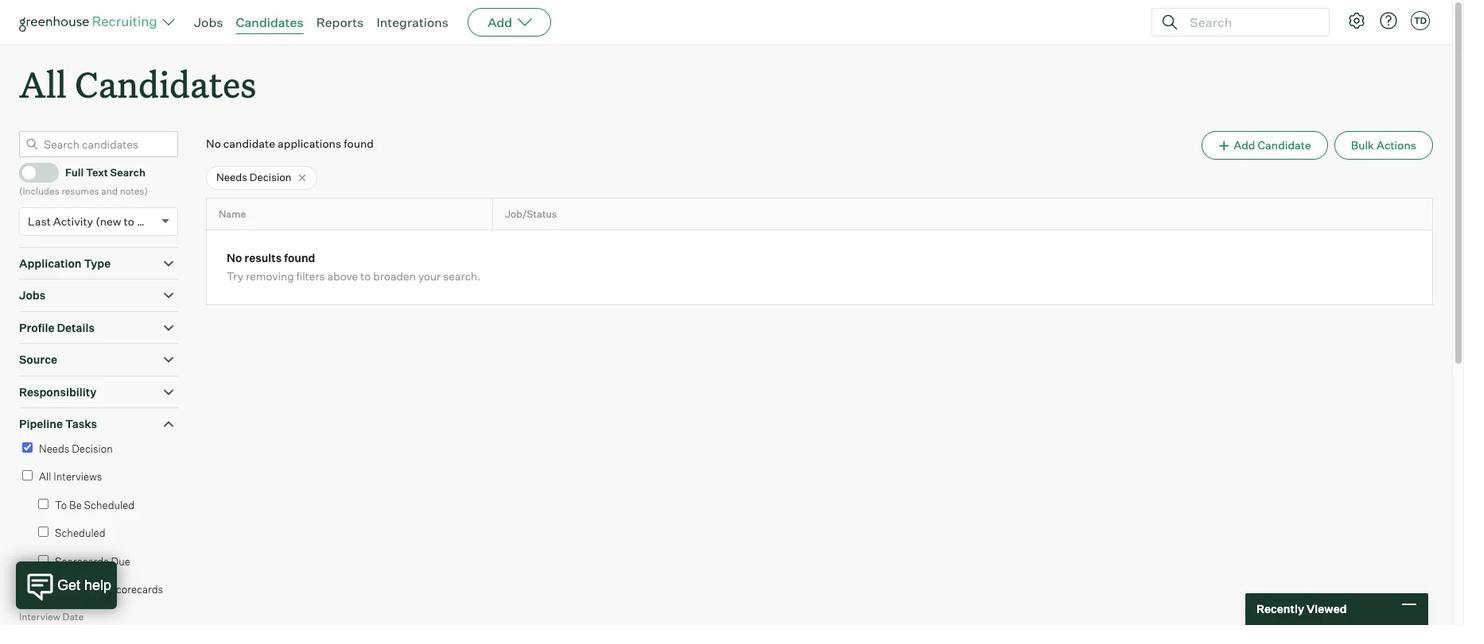 Task type: describe. For each thing, give the bounding box(es) containing it.
Scorecards Due checkbox
[[38, 556, 49, 566]]

scorecards due
[[55, 556, 130, 568]]

Needs Decision checkbox
[[22, 443, 33, 453]]

Search candidates field
[[19, 131, 178, 158]]

greenhouse recruiting image
[[19, 13, 162, 32]]

details
[[57, 321, 95, 335]]

1 vertical spatial candidates
[[75, 60, 256, 107]]

Completed Scorecards checkbox
[[38, 584, 49, 594]]

add candidate link
[[1202, 131, 1328, 160]]

application type
[[19, 257, 111, 270]]

1 vertical spatial jobs
[[19, 289, 46, 302]]

no for no results found try removing filters above to broaden your search.
[[227, 252, 242, 265]]

(new
[[96, 214, 121, 228]]

integrations link
[[376, 14, 449, 30]]

due
[[111, 556, 130, 568]]

to be scheduled
[[55, 499, 135, 512]]

job/status
[[505, 208, 557, 220]]

bulk actions
[[1351, 139, 1416, 152]]

applications
[[278, 137, 341, 150]]

0 vertical spatial scheduled
[[84, 499, 135, 512]]

1 vertical spatial scheduled
[[55, 527, 105, 540]]

td
[[1414, 15, 1427, 26]]

all for all candidates
[[19, 60, 67, 107]]

0 vertical spatial needs
[[216, 171, 247, 184]]

td button
[[1408, 8, 1433, 33]]

candidate
[[1258, 139, 1311, 152]]

completed
[[55, 584, 107, 597]]

reports
[[316, 14, 364, 30]]

0 horizontal spatial needs
[[39, 443, 69, 455]]

candidate
[[223, 137, 275, 150]]

viewed
[[1306, 603, 1347, 616]]

above
[[327, 270, 358, 283]]

full
[[65, 166, 84, 179]]

and
[[101, 185, 118, 197]]

To Be Scheduled checkbox
[[38, 499, 49, 509]]

0 horizontal spatial scorecards
[[55, 556, 109, 568]]

to
[[55, 499, 67, 512]]

pipeline
[[19, 418, 63, 431]]

filters
[[296, 270, 325, 283]]

interviews
[[53, 471, 102, 484]]

source
[[19, 353, 57, 367]]

configure image
[[1347, 11, 1366, 30]]

pipeline tasks
[[19, 418, 97, 431]]

Search text field
[[1186, 11, 1315, 34]]

all candidates
[[19, 60, 256, 107]]

0 vertical spatial jobs
[[194, 14, 223, 30]]

add button
[[468, 8, 551, 37]]

1 vertical spatial scorecards
[[109, 584, 163, 597]]

search.
[[443, 270, 481, 283]]



Task type: locate. For each thing, give the bounding box(es) containing it.
integrations
[[376, 14, 449, 30]]

jobs up profile
[[19, 289, 46, 302]]

all
[[19, 60, 67, 107], [39, 471, 51, 484]]

profile details
[[19, 321, 95, 335]]

tasks
[[65, 418, 97, 431]]

needs down pipeline tasks
[[39, 443, 69, 455]]

responsibility
[[19, 385, 96, 399]]

0 vertical spatial add
[[488, 14, 512, 30]]

try
[[227, 270, 243, 283]]

1 horizontal spatial scorecards
[[109, 584, 163, 597]]

interview
[[19, 611, 60, 623]]

0 vertical spatial found
[[344, 137, 374, 150]]

1 vertical spatial add
[[1234, 139, 1255, 152]]

name
[[219, 208, 246, 220]]

scheduled down be
[[55, 527, 105, 540]]

0 vertical spatial decision
[[250, 171, 292, 184]]

bulk
[[1351, 139, 1374, 152]]

1 vertical spatial no
[[227, 252, 242, 265]]

1 vertical spatial all
[[39, 471, 51, 484]]

no candidate applications found
[[206, 137, 374, 150]]

removing
[[246, 270, 294, 283]]

all interviews
[[39, 471, 102, 484]]

add for add candidate
[[1234, 139, 1255, 152]]

add candidate
[[1234, 139, 1311, 152]]

needs up name
[[216, 171, 247, 184]]

no
[[206, 137, 221, 150], [227, 252, 242, 265]]

0 horizontal spatial jobs
[[19, 289, 46, 302]]

all down 'greenhouse recruiting' image
[[19, 60, 67, 107]]

scorecards up completed
[[55, 556, 109, 568]]

text
[[86, 166, 108, 179]]

scheduled right be
[[84, 499, 135, 512]]

last activity (new to old) option
[[28, 214, 157, 228]]

needs decision down tasks
[[39, 443, 113, 455]]

1 horizontal spatial needs decision
[[216, 171, 292, 184]]

checkmark image
[[26, 166, 38, 177]]

0 horizontal spatial add
[[488, 14, 512, 30]]

1 horizontal spatial decision
[[250, 171, 292, 184]]

last activity (new to old)
[[28, 214, 157, 228]]

full text search (includes resumes and notes)
[[19, 166, 148, 197]]

found
[[344, 137, 374, 150], [284, 252, 315, 265]]

1 horizontal spatial to
[[360, 270, 371, 283]]

0 horizontal spatial no
[[206, 137, 221, 150]]

application
[[19, 257, 82, 270]]

0 vertical spatial all
[[19, 60, 67, 107]]

old)
[[137, 214, 157, 228]]

1 vertical spatial needs decision
[[39, 443, 113, 455]]

candidates down jobs link
[[75, 60, 256, 107]]

0 vertical spatial no
[[206, 137, 221, 150]]

add for add
[[488, 14, 512, 30]]

no for no candidate applications found
[[206, 137, 221, 150]]

1 vertical spatial decision
[[72, 443, 113, 455]]

0 vertical spatial needs decision
[[216, 171, 292, 184]]

results
[[244, 252, 282, 265]]

broaden
[[373, 270, 416, 283]]

scorecards down due
[[109, 584, 163, 597]]

your
[[418, 270, 441, 283]]

jobs left candidates link
[[194, 14, 223, 30]]

be
[[69, 499, 82, 512]]

to inside no results found try removing filters above to broaden your search.
[[360, 270, 371, 283]]

0 horizontal spatial found
[[284, 252, 315, 265]]

activity
[[53, 214, 93, 228]]

0 vertical spatial scorecards
[[55, 556, 109, 568]]

type
[[84, 257, 111, 270]]

jobs link
[[194, 14, 223, 30]]

bulk actions link
[[1334, 131, 1433, 160]]

1 vertical spatial to
[[360, 270, 371, 283]]

resumes
[[62, 185, 99, 197]]

0 horizontal spatial to
[[124, 214, 134, 228]]

1 horizontal spatial add
[[1234, 139, 1255, 152]]

0 vertical spatial to
[[124, 214, 134, 228]]

1 vertical spatial found
[[284, 252, 315, 265]]

to
[[124, 214, 134, 228], [360, 270, 371, 283]]

no results found try removing filters above to broaden your search.
[[227, 252, 481, 283]]

1 horizontal spatial found
[[344, 137, 374, 150]]

all for all interviews
[[39, 471, 51, 484]]

scorecards
[[55, 556, 109, 568], [109, 584, 163, 597]]

interview date
[[19, 611, 84, 623]]

to left old)
[[124, 214, 134, 228]]

add
[[488, 14, 512, 30], [1234, 139, 1255, 152]]

found right applications
[[344, 137, 374, 150]]

found inside no results found try removing filters above to broaden your search.
[[284, 252, 315, 265]]

profile
[[19, 321, 54, 335]]

0 horizontal spatial decision
[[72, 443, 113, 455]]

decision
[[250, 171, 292, 184], [72, 443, 113, 455]]

1 horizontal spatial needs
[[216, 171, 247, 184]]

to right above
[[360, 270, 371, 283]]

td button
[[1411, 11, 1430, 30]]

Scheduled checkbox
[[38, 527, 49, 538]]

1 horizontal spatial jobs
[[194, 14, 223, 30]]

needs decision
[[216, 171, 292, 184], [39, 443, 113, 455]]

0 vertical spatial candidates
[[236, 14, 303, 30]]

candidates
[[236, 14, 303, 30], [75, 60, 256, 107]]

no up try
[[227, 252, 242, 265]]

no left candidate
[[206, 137, 221, 150]]

recently viewed
[[1256, 603, 1347, 616]]

1 horizontal spatial no
[[227, 252, 242, 265]]

0 horizontal spatial needs decision
[[39, 443, 113, 455]]

1 vertical spatial needs
[[39, 443, 69, 455]]

All Interviews checkbox
[[22, 471, 33, 481]]

actions
[[1376, 139, 1416, 152]]

reports link
[[316, 14, 364, 30]]

needs decision down candidate
[[216, 171, 292, 184]]

last
[[28, 214, 51, 228]]

all right all interviews option
[[39, 471, 51, 484]]

decision down no candidate applications found
[[250, 171, 292, 184]]

notes)
[[120, 185, 148, 197]]

search
[[110, 166, 146, 179]]

jobs
[[194, 14, 223, 30], [19, 289, 46, 302]]

scheduled
[[84, 499, 135, 512], [55, 527, 105, 540]]

candidates link
[[236, 14, 303, 30]]

decision down tasks
[[72, 443, 113, 455]]

(includes
[[19, 185, 59, 197]]

needs
[[216, 171, 247, 184], [39, 443, 69, 455]]

add inside popup button
[[488, 14, 512, 30]]

candidates right jobs link
[[236, 14, 303, 30]]

completed scorecards
[[55, 584, 163, 597]]

recently
[[1256, 603, 1304, 616]]

date
[[62, 611, 84, 623]]

no inside no results found try removing filters above to broaden your search.
[[227, 252, 242, 265]]

found up filters
[[284, 252, 315, 265]]



Task type: vqa. For each thing, say whether or not it's contained in the screenshot.
Profile
yes



